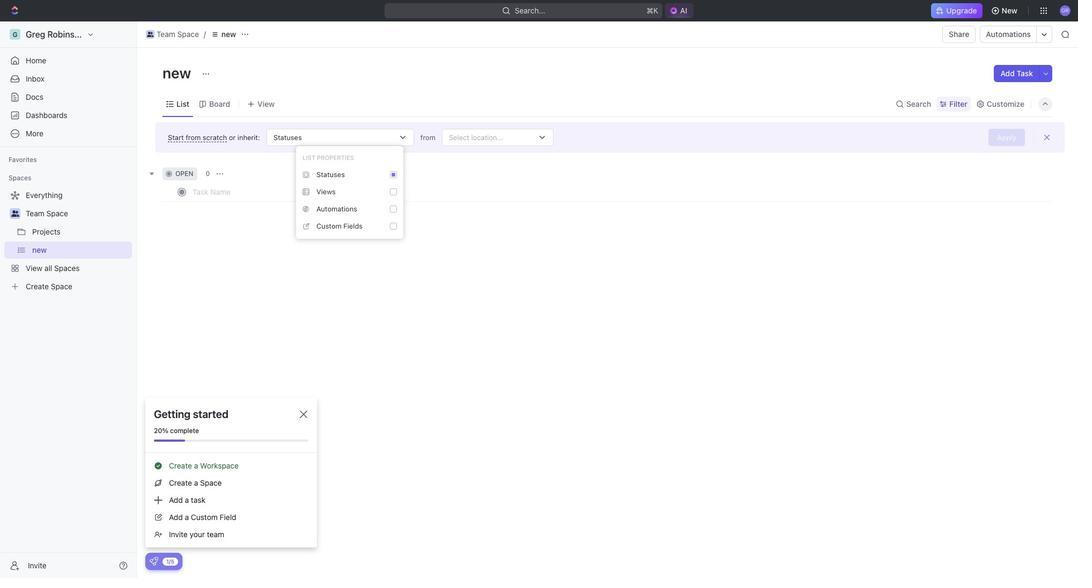 Task type: vqa. For each thing, say whether or not it's contained in the screenshot.
DASHBOARDS
yes



Task type: describe. For each thing, give the bounding box(es) containing it.
task
[[191, 495, 206, 505]]

team inside sidebar navigation
[[26, 209, 44, 218]]

create a space
[[169, 478, 222, 487]]

a for task
[[185, 495, 189, 505]]

dashboards
[[26, 111, 67, 120]]

0
[[206, 170, 210, 178]]

dashboards link
[[4, 107, 132, 124]]

0 vertical spatial custom
[[317, 221, 342, 230]]

add task
[[1001, 69, 1034, 78]]

add task button
[[995, 65, 1040, 82]]

properties
[[317, 154, 354, 161]]

field
[[220, 513, 236, 522]]

start
[[168, 133, 184, 141]]

new inside new link
[[222, 30, 236, 39]]

20% complete
[[154, 427, 199, 435]]

0 horizontal spatial team space link
[[26, 205, 130, 222]]

getting started
[[154, 408, 229, 420]]

user group image
[[147, 32, 154, 37]]

your
[[190, 530, 205, 539]]

board
[[209, 99, 230, 108]]

fields
[[344, 221, 363, 230]]

getting
[[154, 408, 191, 420]]

add for add a custom field
[[169, 513, 183, 522]]

automations inside button
[[987, 30, 1032, 39]]

create a workspace
[[169, 461, 239, 470]]

invite for invite
[[28, 561, 47, 570]]

0 vertical spatial space
[[177, 30, 199, 39]]

search button
[[893, 96, 935, 111]]

upgrade link
[[932, 3, 983, 18]]

0 horizontal spatial new
[[163, 64, 194, 82]]

add a task
[[169, 495, 206, 505]]

inbox link
[[4, 70, 132, 87]]

2 vertical spatial space
[[200, 478, 222, 487]]

0 vertical spatial team space link
[[143, 28, 202, 41]]

share
[[950, 30, 970, 39]]

user group image
[[11, 210, 19, 217]]

spaces
[[9, 174, 31, 182]]

home
[[26, 56, 46, 65]]

new link
[[208, 28, 239, 41]]

workspace
[[200, 461, 239, 470]]

create for create a space
[[169, 478, 192, 487]]

search
[[907, 99, 932, 108]]

customize button
[[974, 96, 1028, 111]]

space inside sidebar navigation
[[46, 209, 68, 218]]

docs link
[[4, 89, 132, 106]]

1 horizontal spatial team space
[[157, 30, 199, 39]]

1 vertical spatial custom
[[191, 513, 218, 522]]

list properties
[[303, 154, 354, 161]]

team
[[207, 530, 224, 539]]

a for space
[[194, 478, 198, 487]]

or
[[229, 133, 236, 141]]



Task type: locate. For each thing, give the bounding box(es) containing it.
share button
[[943, 26, 977, 43]]

customize
[[988, 99, 1025, 108]]

space down the create a workspace
[[200, 478, 222, 487]]

1 horizontal spatial invite
[[169, 530, 188, 539]]

0 vertical spatial invite
[[169, 530, 188, 539]]

add a custom field
[[169, 513, 236, 522]]

statuses button
[[260, 129, 421, 146]]

a for workspace
[[194, 461, 198, 470]]

space right user group icon
[[46, 209, 68, 218]]

invite
[[169, 530, 188, 539], [28, 561, 47, 570]]

create up create a space
[[169, 461, 192, 470]]

create up add a task
[[169, 478, 192, 487]]

new right /
[[222, 30, 236, 39]]

0 vertical spatial team
[[157, 30, 175, 39]]

list for list properties
[[303, 154, 316, 161]]

scratch
[[203, 133, 227, 141]]

1 vertical spatial space
[[46, 209, 68, 218]]

favorites button
[[4, 154, 41, 166]]

automations
[[987, 30, 1032, 39], [317, 204, 357, 213]]

a up 'task'
[[194, 478, 198, 487]]

add left 'task'
[[169, 495, 183, 505]]

complete
[[170, 427, 199, 435]]

automations up custom fields
[[317, 204, 357, 213]]

team
[[157, 30, 175, 39], [26, 209, 44, 218]]

custom down 'task'
[[191, 513, 218, 522]]

20%
[[154, 427, 168, 435]]

team space left /
[[157, 30, 199, 39]]

docs
[[26, 92, 43, 101]]

add down add a task
[[169, 513, 183, 522]]

0 vertical spatial statuses
[[274, 133, 302, 141]]

statuses
[[274, 133, 302, 141], [317, 170, 345, 178]]

started
[[193, 408, 229, 420]]

team space right user group icon
[[26, 209, 68, 218]]

upgrade
[[947, 6, 978, 15]]

start from scratch or inherit:
[[168, 133, 260, 141]]

inherit:
[[238, 133, 260, 141]]

0 horizontal spatial automations
[[317, 204, 357, 213]]

a for custom
[[185, 513, 189, 522]]

list
[[177, 99, 189, 108], [303, 154, 316, 161]]

team space
[[157, 30, 199, 39], [26, 209, 68, 218]]

team right user group image
[[157, 30, 175, 39]]

1 vertical spatial automations
[[317, 204, 357, 213]]

onboarding checklist button image
[[150, 557, 158, 566]]

from
[[186, 133, 201, 141]]

a up create a space
[[194, 461, 198, 470]]

1 vertical spatial list
[[303, 154, 316, 161]]

add inside button
[[1001, 69, 1016, 78]]

invite for invite your team
[[169, 530, 188, 539]]

sidebar navigation
[[0, 21, 137, 578]]

1 vertical spatial statuses
[[317, 170, 345, 178]]

statuses down "list properties"
[[317, 170, 345, 178]]

1 vertical spatial create
[[169, 478, 192, 487]]

open
[[176, 170, 193, 178]]

1 horizontal spatial team
[[157, 30, 175, 39]]

1 vertical spatial add
[[169, 495, 183, 505]]

new
[[1002, 6, 1018, 15]]

0 vertical spatial add
[[1001, 69, 1016, 78]]

views
[[317, 187, 336, 196]]

1 vertical spatial team space
[[26, 209, 68, 218]]

a left 'task'
[[185, 495, 189, 505]]

0 horizontal spatial list
[[177, 99, 189, 108]]

2 create from the top
[[169, 478, 192, 487]]

1/5
[[166, 558, 174, 564]]

0 vertical spatial create
[[169, 461, 192, 470]]

1 horizontal spatial automations
[[987, 30, 1032, 39]]

1 vertical spatial new
[[163, 64, 194, 82]]

a down add a task
[[185, 513, 189, 522]]

statuses inside dropdown button
[[274, 133, 302, 141]]

add left task
[[1001, 69, 1016, 78]]

create for create a workspace
[[169, 461, 192, 470]]

create
[[169, 461, 192, 470], [169, 478, 192, 487]]

custom fields
[[317, 221, 363, 230]]

home link
[[4, 52, 132, 69]]

favorites
[[9, 156, 37, 164]]

new up the list link on the top of page
[[163, 64, 194, 82]]

0 horizontal spatial custom
[[191, 513, 218, 522]]

0 vertical spatial automations
[[987, 30, 1032, 39]]

0 vertical spatial team space
[[157, 30, 199, 39]]

invite inside sidebar navigation
[[28, 561, 47, 570]]

1 horizontal spatial statuses
[[317, 170, 345, 178]]

1 horizontal spatial list
[[303, 154, 316, 161]]

new button
[[987, 2, 1025, 19]]

list link
[[174, 96, 189, 111]]

1 horizontal spatial custom
[[317, 221, 342, 230]]

0 vertical spatial list
[[177, 99, 189, 108]]

team space link
[[143, 28, 202, 41], [26, 205, 130, 222]]

Task Name text field
[[193, 183, 506, 200]]

close image
[[300, 411, 308, 418]]

space left /
[[177, 30, 199, 39]]

board link
[[207, 96, 230, 111]]

team right user group icon
[[26, 209, 44, 218]]

a
[[194, 461, 198, 470], [194, 478, 198, 487], [185, 495, 189, 505], [185, 513, 189, 522]]

list for list
[[177, 99, 189, 108]]

0 horizontal spatial space
[[46, 209, 68, 218]]

1 horizontal spatial space
[[177, 30, 199, 39]]

0 horizontal spatial invite
[[28, 561, 47, 570]]

⌘k
[[647, 6, 659, 15]]

1 create from the top
[[169, 461, 192, 470]]

space
[[177, 30, 199, 39], [46, 209, 68, 218], [200, 478, 222, 487]]

0 horizontal spatial team
[[26, 209, 44, 218]]

add for add a task
[[169, 495, 183, 505]]

1 vertical spatial invite
[[28, 561, 47, 570]]

automations button
[[981, 26, 1037, 42]]

list left properties
[[303, 154, 316, 161]]

0 horizontal spatial statuses
[[274, 133, 302, 141]]

1 horizontal spatial new
[[222, 30, 236, 39]]

1 vertical spatial team
[[26, 209, 44, 218]]

list up start
[[177, 99, 189, 108]]

1 vertical spatial team space link
[[26, 205, 130, 222]]

onboarding checklist button element
[[150, 557, 158, 566]]

team space inside sidebar navigation
[[26, 209, 68, 218]]

2 horizontal spatial space
[[200, 478, 222, 487]]

1 horizontal spatial team space link
[[143, 28, 202, 41]]

invite your team
[[169, 530, 224, 539]]

new
[[222, 30, 236, 39], [163, 64, 194, 82]]

0 horizontal spatial team space
[[26, 209, 68, 218]]

0 vertical spatial new
[[222, 30, 236, 39]]

add
[[1001, 69, 1016, 78], [169, 495, 183, 505], [169, 513, 183, 522]]

search...
[[515, 6, 546, 15]]

task
[[1017, 69, 1034, 78]]

add for add task
[[1001, 69, 1016, 78]]

automations down new button
[[987, 30, 1032, 39]]

/
[[204, 30, 206, 39]]

2 vertical spatial add
[[169, 513, 183, 522]]

statuses right inherit:
[[274, 133, 302, 141]]

start from scratch link
[[168, 133, 227, 142]]

custom
[[317, 221, 342, 230], [191, 513, 218, 522]]

inbox
[[26, 74, 45, 83]]

custom left fields
[[317, 221, 342, 230]]



